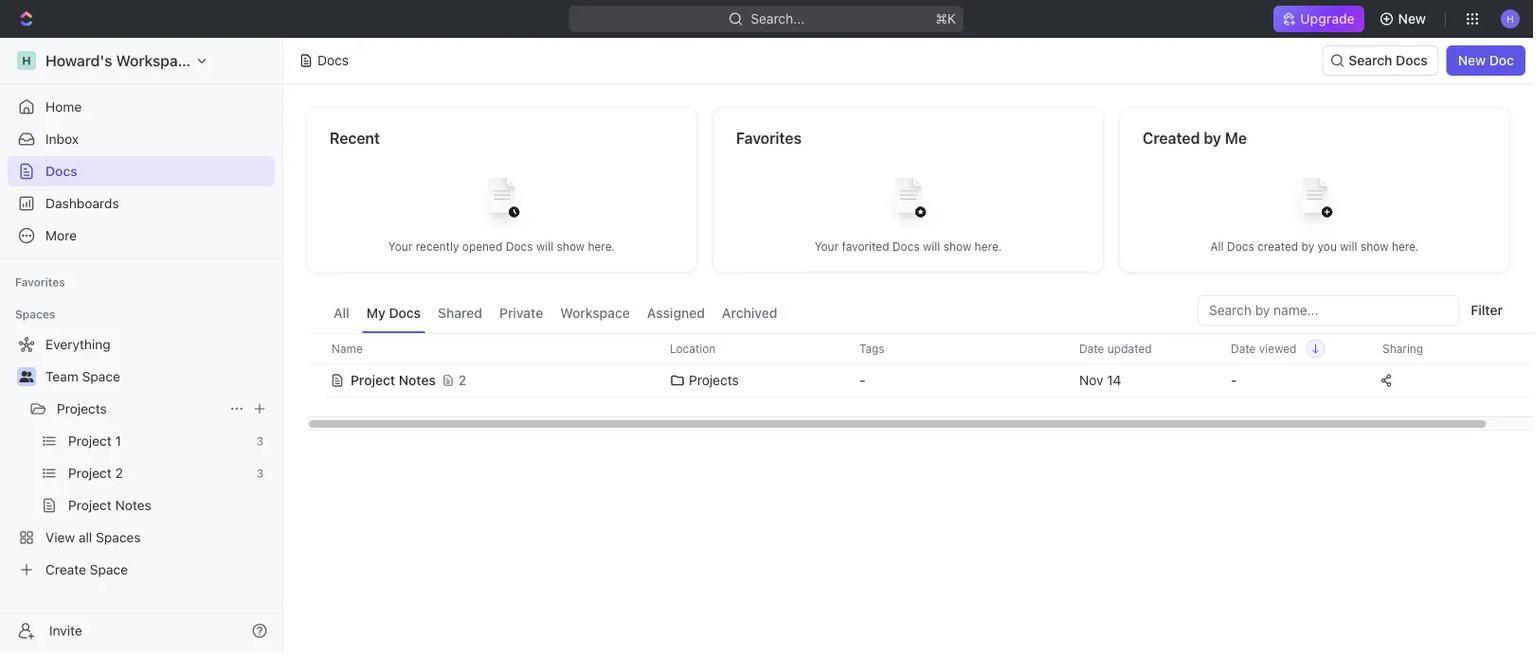 Task type: locate. For each thing, give the bounding box(es) containing it.
date left viewed at the bottom right
[[1231, 343, 1256, 356]]

1 horizontal spatial projects
[[689, 373, 739, 389]]

your
[[388, 240, 413, 253], [815, 240, 839, 253]]

0 vertical spatial space
[[82, 369, 120, 385]]

projects link
[[57, 394, 222, 425]]

1 vertical spatial project notes
[[68, 498, 151, 514]]

favorites button
[[8, 271, 73, 294]]

1 horizontal spatial spaces
[[96, 530, 141, 546]]

view all spaces
[[45, 530, 141, 546]]

0 horizontal spatial show
[[557, 240, 585, 253]]

0 horizontal spatial your
[[388, 240, 413, 253]]

2 down shared button
[[459, 373, 467, 389]]

new
[[1398, 11, 1426, 27], [1458, 53, 1486, 68]]

0 horizontal spatial workspace
[[116, 52, 195, 70]]

0 horizontal spatial will
[[536, 240, 554, 253]]

project 1 link
[[68, 426, 249, 457]]

date updated button
[[1068, 334, 1163, 364]]

by left you
[[1302, 240, 1314, 253]]

project notes down name
[[351, 373, 436, 389]]

0 horizontal spatial spaces
[[15, 308, 55, 321]]

3 will from the left
[[1340, 240, 1358, 253]]

2 - from the left
[[1231, 373, 1237, 389]]

space down view all spaces
[[90, 562, 128, 578]]

0 vertical spatial 3
[[256, 435, 263, 448]]

projects down team space
[[57, 401, 107, 417]]

shared
[[438, 306, 482, 321]]

1 horizontal spatial will
[[923, 240, 940, 253]]

docs left created
[[1227, 240, 1254, 253]]

1 vertical spatial workspace
[[560, 306, 630, 321]]

filter button
[[1463, 296, 1510, 326]]

space for team space
[[82, 369, 120, 385]]

docs inside button
[[389, 306, 421, 321]]

my docs
[[367, 306, 421, 321]]

2 down the 1
[[115, 466, 123, 481]]

0 vertical spatial favorites
[[736, 129, 802, 147]]

project
[[351, 373, 395, 389], [68, 434, 112, 449], [68, 466, 112, 481], [68, 498, 112, 514]]

doc
[[1489, 53, 1514, 68]]

row containing project notes
[[306, 362, 1533, 400]]

0 vertical spatial all
[[1210, 240, 1224, 253]]

1 vertical spatial 3
[[256, 467, 263, 480]]

show up workspace button
[[557, 240, 585, 253]]

0 vertical spatial new
[[1398, 11, 1426, 27]]

1 date from the left
[[1079, 343, 1104, 356]]

docs right search
[[1396, 53, 1428, 68]]

new doc
[[1458, 53, 1514, 68]]

table
[[306, 334, 1533, 400]]

spaces right all
[[96, 530, 141, 546]]

projects
[[689, 373, 739, 389], [57, 401, 107, 417]]

-
[[859, 373, 866, 389], [1231, 373, 1237, 389]]

1 horizontal spatial by
[[1302, 240, 1314, 253]]

show down no favorited docs 'image'
[[944, 240, 972, 253]]

me
[[1225, 129, 1247, 147]]

tab list
[[329, 296, 782, 334]]

all
[[79, 530, 92, 546]]

project for 'project 1' link
[[68, 434, 112, 449]]

1 horizontal spatial workspace
[[560, 306, 630, 321]]

everything link
[[8, 330, 271, 360]]

row containing name
[[306, 334, 1533, 365]]

0 vertical spatial h
[[1507, 13, 1514, 24]]

1 vertical spatial spaces
[[96, 530, 141, 546]]

team space
[[45, 369, 120, 385]]

date up nov
[[1079, 343, 1104, 356]]

3 for 2
[[256, 467, 263, 480]]

0 vertical spatial project notes
[[351, 373, 436, 389]]

0 vertical spatial spaces
[[15, 308, 55, 321]]

more
[[45, 228, 77, 244]]

all for all docs created by you will show here.
[[1210, 240, 1224, 253]]

table containing project notes
[[306, 334, 1533, 400]]

0 horizontal spatial new
[[1398, 11, 1426, 27]]

docs up "recent"
[[317, 53, 349, 68]]

tree
[[8, 330, 275, 586]]

1 horizontal spatial all
[[1210, 240, 1224, 253]]

your left favorited
[[815, 240, 839, 253]]

workspace up home link
[[116, 52, 195, 70]]

1 horizontal spatial your
[[815, 240, 839, 253]]

workspace button
[[555, 296, 635, 334]]

space
[[82, 369, 120, 385], [90, 562, 128, 578]]

0 horizontal spatial all
[[334, 306, 349, 321]]

will down no favorited docs 'image'
[[923, 240, 940, 253]]

1 horizontal spatial -
[[1231, 373, 1237, 389]]

no recent docs image
[[464, 163, 540, 239]]

1 vertical spatial by
[[1302, 240, 1314, 253]]

filter button
[[1463, 296, 1510, 326]]

- down tags
[[859, 373, 866, 389]]

created
[[1143, 129, 1200, 147]]

howard's workspace
[[45, 52, 195, 70]]

date inside button
[[1231, 343, 1256, 356]]

workspace inside sidebar navigation
[[116, 52, 195, 70]]

created
[[1258, 240, 1298, 253]]

0 horizontal spatial h
[[22, 54, 31, 67]]

project down project 1
[[68, 466, 112, 481]]

projects down location
[[689, 373, 739, 389]]

docs down inbox
[[45, 163, 77, 179]]

notes down my docs button
[[399, 373, 436, 389]]

by left me
[[1204, 129, 1221, 147]]

2 your from the left
[[815, 240, 839, 253]]

new left "doc"
[[1458, 53, 1486, 68]]

1 vertical spatial h
[[22, 54, 31, 67]]

3
[[256, 435, 263, 448], [256, 467, 263, 480]]

space right team at the left bottom of page
[[82, 369, 120, 385]]

h button
[[1495, 4, 1526, 34]]

will right you
[[1340, 240, 1358, 253]]

14
[[1107, 373, 1121, 389]]

all
[[1210, 240, 1224, 253], [334, 306, 349, 321]]

notes
[[399, 373, 436, 389], [115, 498, 151, 514]]

date inside button
[[1079, 343, 1104, 356]]

2
[[459, 373, 467, 389], [115, 466, 123, 481]]

1 vertical spatial new
[[1458, 53, 1486, 68]]

project left the 1
[[68, 434, 112, 449]]

1 horizontal spatial show
[[944, 240, 972, 253]]

0 horizontal spatial project notes
[[68, 498, 151, 514]]

will
[[536, 240, 554, 253], [923, 240, 940, 253], [1340, 240, 1358, 253]]

1 row from the top
[[306, 334, 1533, 365]]

1 vertical spatial all
[[334, 306, 349, 321]]

0 horizontal spatial by
[[1204, 129, 1221, 147]]

inbox
[[45, 131, 79, 147]]

updated
[[1108, 343, 1152, 356]]

howard's workspace, , element
[[17, 51, 36, 70]]

here.
[[588, 240, 615, 253], [975, 240, 1002, 253], [1392, 240, 1419, 253]]

notes up view all spaces link
[[115, 498, 151, 514]]

1 3 from the top
[[256, 435, 263, 448]]

team
[[45, 369, 78, 385]]

nov 14
[[1079, 373, 1121, 389]]

will right opened
[[536, 240, 554, 253]]

workspace right private
[[560, 306, 630, 321]]

howard's
[[45, 52, 112, 70]]

0 horizontal spatial favorites
[[15, 276, 65, 289]]

1 horizontal spatial 2
[[459, 373, 467, 389]]

- down date viewed
[[1231, 373, 1237, 389]]

my
[[367, 306, 385, 321]]

search docs
[[1349, 53, 1428, 68]]

new button
[[1372, 4, 1437, 34]]

0 horizontal spatial date
[[1079, 343, 1104, 356]]

search...
[[751, 11, 805, 27]]

project for project 2 link on the left of page
[[68, 466, 112, 481]]

2 here. from the left
[[975, 240, 1002, 253]]

1 vertical spatial space
[[90, 562, 128, 578]]

2 row from the top
[[306, 362, 1533, 400]]

viewed
[[1259, 343, 1297, 356]]

1 horizontal spatial project notes
[[351, 373, 436, 389]]

0 vertical spatial projects
[[689, 373, 739, 389]]

1 your from the left
[[388, 240, 413, 253]]

2 inside row
[[459, 373, 467, 389]]

team space link
[[45, 362, 271, 392]]

project down name
[[351, 373, 395, 389]]

tab list containing all
[[329, 296, 782, 334]]

sharing
[[1383, 343, 1423, 356]]

docs inside sidebar navigation
[[45, 163, 77, 179]]

project up view all spaces
[[68, 498, 112, 514]]

show
[[557, 240, 585, 253], [944, 240, 972, 253], [1361, 240, 1389, 253]]

1 horizontal spatial new
[[1458, 53, 1486, 68]]

inbox link
[[8, 124, 275, 154]]

your for favorites
[[815, 240, 839, 253]]

0 horizontal spatial here.
[[588, 240, 615, 253]]

1 vertical spatial favorites
[[15, 276, 65, 289]]

0 horizontal spatial notes
[[115, 498, 151, 514]]

project for project notes link
[[68, 498, 112, 514]]

no favorited docs image
[[870, 163, 946, 239]]

h left 'howard's' at the left of the page
[[22, 54, 31, 67]]

0 horizontal spatial 2
[[115, 466, 123, 481]]

0 vertical spatial 2
[[459, 373, 467, 389]]

recently
[[416, 240, 459, 253]]

2 horizontal spatial will
[[1340, 240, 1358, 253]]

show right you
[[1361, 240, 1389, 253]]

row
[[306, 334, 1533, 365], [306, 362, 1533, 400]]

home link
[[8, 92, 275, 122]]

1 horizontal spatial date
[[1231, 343, 1256, 356]]

spaces down favorites button
[[15, 308, 55, 321]]

by
[[1204, 129, 1221, 147], [1302, 240, 1314, 253]]

2 3 from the top
[[256, 467, 263, 480]]

new up search docs at the top right of the page
[[1398, 11, 1426, 27]]

cell
[[1523, 364, 1533, 398]]

new for new
[[1398, 11, 1426, 27]]

h
[[1507, 13, 1514, 24], [22, 54, 31, 67]]

docs right "my" in the left top of the page
[[389, 306, 421, 321]]

1 vertical spatial projects
[[57, 401, 107, 417]]

1 horizontal spatial h
[[1507, 13, 1514, 24]]

1 here. from the left
[[588, 240, 615, 253]]

your left recently
[[388, 240, 413, 253]]

date
[[1079, 343, 1104, 356], [1231, 343, 1256, 356]]

0 vertical spatial workspace
[[116, 52, 195, 70]]

1 horizontal spatial notes
[[399, 373, 436, 389]]

sidebar navigation
[[0, 38, 287, 654]]

project notes down project 2 in the bottom of the page
[[68, 498, 151, 514]]

1 vertical spatial notes
[[115, 498, 151, 514]]

1 vertical spatial 2
[[115, 466, 123, 481]]

docs
[[317, 53, 349, 68], [1396, 53, 1428, 68], [45, 163, 77, 179], [506, 240, 533, 253], [893, 240, 920, 253], [1227, 240, 1254, 253], [389, 306, 421, 321]]

all inside button
[[334, 306, 349, 321]]

2 date from the left
[[1231, 343, 1256, 356]]

1 horizontal spatial here.
[[975, 240, 1002, 253]]

2 horizontal spatial show
[[1361, 240, 1389, 253]]

recent
[[330, 129, 380, 147]]

workspace
[[116, 52, 195, 70], [560, 306, 630, 321]]

spaces inside tree
[[96, 530, 141, 546]]

all left created
[[1210, 240, 1224, 253]]

date for date updated
[[1079, 343, 1104, 356]]

h up "doc"
[[1507, 13, 1514, 24]]

tree containing everything
[[8, 330, 275, 586]]

create space
[[45, 562, 128, 578]]

all button
[[329, 296, 354, 334]]

2 horizontal spatial here.
[[1392, 240, 1419, 253]]

location
[[670, 343, 716, 356]]

spaces
[[15, 308, 55, 321], [96, 530, 141, 546]]

all left "my" in the left top of the page
[[334, 306, 349, 321]]

upgrade
[[1300, 11, 1355, 27]]

workspace inside workspace button
[[560, 306, 630, 321]]

new doc button
[[1447, 45, 1526, 76]]

0 horizontal spatial -
[[859, 373, 866, 389]]

0 horizontal spatial projects
[[57, 401, 107, 417]]

favorited
[[842, 240, 889, 253]]

assigned button
[[642, 296, 710, 334]]



Task type: vqa. For each thing, say whether or not it's contained in the screenshot.
the assignees
no



Task type: describe. For each thing, give the bounding box(es) containing it.
nov
[[1079, 373, 1103, 389]]

search docs button
[[1322, 45, 1439, 76]]

3 for 1
[[256, 435, 263, 448]]

home
[[45, 99, 82, 115]]

1
[[115, 434, 121, 449]]

filter
[[1471, 303, 1503, 318]]

created by me
[[1143, 129, 1247, 147]]

tags
[[859, 343, 885, 356]]

more button
[[8, 221, 275, 251]]

0 vertical spatial notes
[[399, 373, 436, 389]]

0 vertical spatial by
[[1204, 129, 1221, 147]]

favorites inside favorites button
[[15, 276, 65, 289]]

project 2 link
[[68, 459, 249, 489]]

notes inside sidebar navigation
[[115, 498, 151, 514]]

2 show from the left
[[944, 240, 972, 253]]

name
[[332, 343, 363, 356]]

your for recent
[[388, 240, 413, 253]]

opened
[[462, 240, 503, 253]]

all docs created by you will show here.
[[1210, 240, 1419, 253]]

project 2
[[68, 466, 123, 481]]

upgrade link
[[1274, 6, 1364, 32]]

archived button
[[717, 296, 782, 334]]

your favorited docs will show here.
[[815, 240, 1002, 253]]

project 1
[[68, 434, 121, 449]]

private button
[[495, 296, 548, 334]]

view all spaces link
[[8, 523, 271, 553]]

everything
[[45, 337, 111, 353]]

3 show from the left
[[1361, 240, 1389, 253]]

1 will from the left
[[536, 240, 554, 253]]

1 show from the left
[[557, 240, 585, 253]]

docs link
[[8, 156, 275, 187]]

create
[[45, 562, 86, 578]]

new for new doc
[[1458, 53, 1486, 68]]

2 inside tree
[[115, 466, 123, 481]]

3 here. from the left
[[1392, 240, 1419, 253]]

h inside dropdown button
[[1507, 13, 1514, 24]]

dashboards link
[[8, 189, 275, 219]]

1 horizontal spatial favorites
[[736, 129, 802, 147]]

h inside sidebar navigation
[[22, 54, 31, 67]]

⌘k
[[936, 11, 956, 27]]

your recently opened docs will show here.
[[388, 240, 615, 253]]

Search by name... text field
[[1209, 297, 1448, 325]]

you
[[1318, 240, 1337, 253]]

create space link
[[8, 555, 271, 586]]

project notes link
[[68, 491, 271, 521]]

view
[[45, 530, 75, 546]]

date for date viewed
[[1231, 343, 1256, 356]]

space for create space
[[90, 562, 128, 578]]

2 will from the left
[[923, 240, 940, 253]]

private
[[499, 306, 543, 321]]

invite
[[49, 624, 82, 639]]

shared button
[[433, 296, 487, 334]]

all for all
[[334, 306, 349, 321]]

user group image
[[19, 371, 34, 383]]

assigned
[[647, 306, 705, 321]]

no created by me docs image
[[1277, 163, 1353, 239]]

projects inside 'projects' link
[[57, 401, 107, 417]]

date viewed button
[[1220, 334, 1325, 364]]

archived
[[722, 306, 777, 321]]

date viewed
[[1231, 343, 1297, 356]]

docs inside button
[[1396, 53, 1428, 68]]

project inside row
[[351, 373, 395, 389]]

date updated
[[1079, 343, 1152, 356]]

tree inside sidebar navigation
[[8, 330, 275, 586]]

docs right opened
[[506, 240, 533, 253]]

project notes inside row
[[351, 373, 436, 389]]

project notes inside project notes link
[[68, 498, 151, 514]]

dashboards
[[45, 196, 119, 211]]

my docs button
[[362, 296, 426, 334]]

search
[[1349, 53, 1392, 68]]

1 - from the left
[[859, 373, 866, 389]]

docs right favorited
[[893, 240, 920, 253]]



